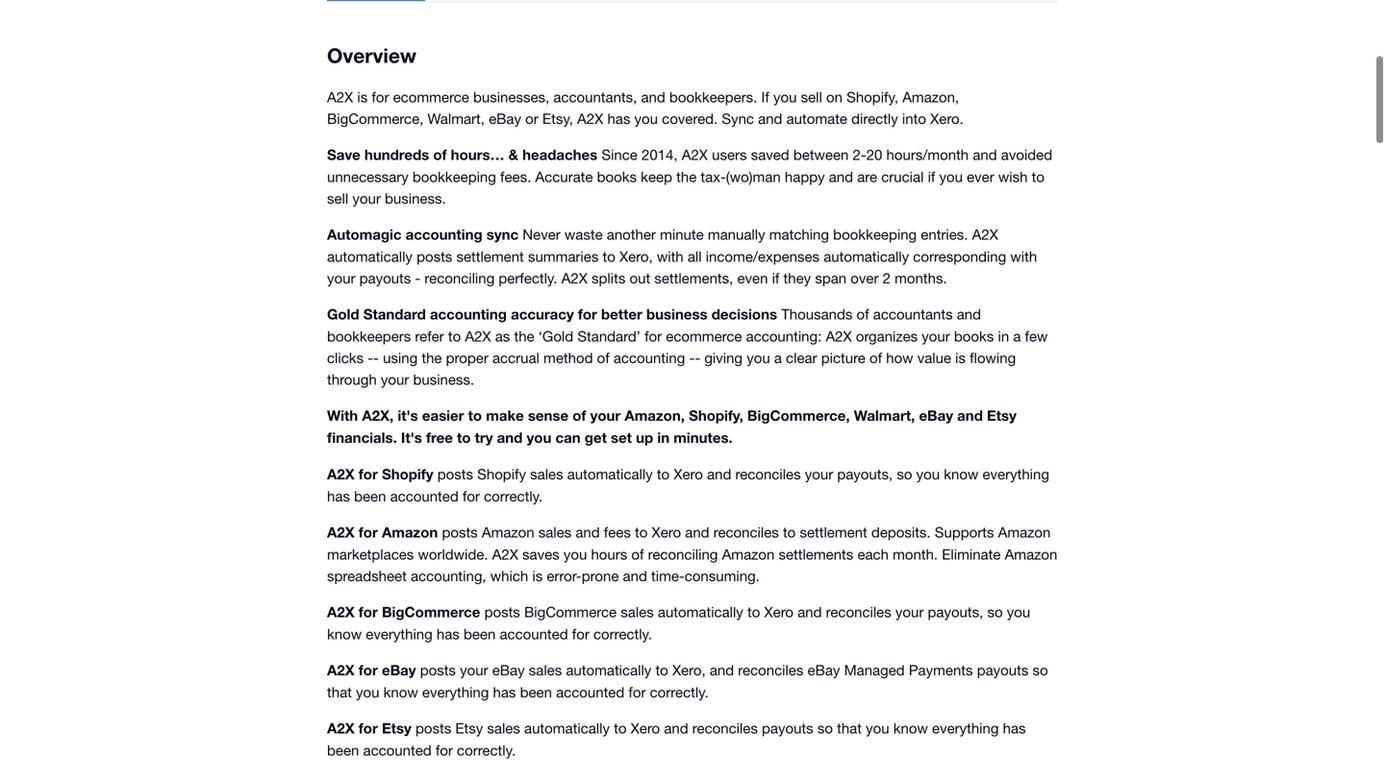 Task type: vqa. For each thing, say whether or not it's contained in the screenshot.
visibility
no



Task type: locate. For each thing, give the bounding box(es) containing it.
accounted inside "posts etsy sales automatically to xero and reconciles payouts so that you know everything has been accounted for correctly."
[[363, 743, 432, 759]]

reconciles inside posts shopify sales automatically to xero and reconciles your payouts, so you know everything has been accounted for correctly.
[[735, 466, 801, 483]]

a2x up 'proper'
[[465, 328, 491, 345]]

has inside "posts etsy sales automatically to xero and reconciles payouts so that you know everything has been accounted for correctly."
[[1003, 720, 1026, 737]]

0 horizontal spatial shopify
[[382, 466, 433, 483]]

method
[[543, 350, 593, 366]]

correctly. inside posts shopify sales automatically to xero and reconciles your payouts, so you know everything has been accounted for correctly.
[[484, 488, 543, 505]]

2 horizontal spatial is
[[955, 350, 966, 366]]

posts for a2x for ebay
[[420, 662, 456, 679]]

to down consuming.
[[747, 604, 760, 621]]

and
[[641, 88, 665, 105], [758, 110, 782, 127], [973, 146, 997, 163], [829, 168, 853, 185], [957, 306, 981, 323], [957, 407, 983, 425], [497, 429, 523, 447], [707, 466, 731, 483], [576, 524, 600, 541], [685, 524, 709, 541], [623, 568, 647, 585], [798, 604, 822, 621], [710, 662, 734, 679], [664, 720, 688, 737]]

1 vertical spatial shopify,
[[689, 407, 743, 425]]

sales for a2x for amazon
[[538, 524, 572, 541]]

1 horizontal spatial shopify
[[477, 466, 526, 483]]

0 horizontal spatial bigcommerce,
[[327, 110, 424, 127]]

better
[[601, 306, 642, 323]]

1 horizontal spatial the
[[514, 328, 534, 345]]

been for shopify
[[354, 488, 386, 505]]

bookkeeping down save hundreds of hours… & headaches
[[413, 168, 496, 185]]

matching
[[769, 226, 829, 243]]

walmart, up save hundreds of hours… & headaches
[[428, 110, 485, 127]]

xero for a2x for etsy
[[631, 720, 660, 737]]

accurate
[[535, 168, 593, 185]]

to inside the posts your ebay sales automatically to xero, and reconciles ebay managed payments payouts so that you know everything has been accounted for correctly.
[[655, 662, 668, 679]]

posts right a2x for ebay
[[420, 662, 456, 679]]

walmart, down 'how' at top right
[[854, 407, 915, 425]]

0 horizontal spatial is
[[357, 88, 368, 105]]

bigcommerce down error-
[[524, 604, 617, 621]]

overview
[[327, 43, 416, 67]]

giving
[[704, 350, 743, 366]]

been inside posts bigcommerce sales automatically to xero and reconciles your payouts, so you know everything has been accounted for correctly.
[[464, 626, 496, 643]]

has for a2x for bigcommerce
[[437, 626, 460, 643]]

has inside posts shopify sales automatically to xero and reconciles your payouts, so you know everything has been accounted for correctly.
[[327, 488, 350, 505]]

know down payments
[[893, 720, 928, 737]]

1 horizontal spatial walmart,
[[854, 407, 915, 425]]

ecommerce up giving
[[666, 328, 742, 345]]

0 vertical spatial business.
[[385, 190, 446, 207]]

0 horizontal spatial settlement
[[456, 248, 524, 265]]

and inside the posts your ebay sales automatically to xero, and reconciles ebay managed payments payouts so that you know everything has been accounted for correctly.
[[710, 662, 734, 679]]

if down the hours/month
[[928, 168, 935, 185]]

in up the flowing on the right
[[998, 328, 1009, 345]]

has inside the posts your ebay sales automatically to xero, and reconciles ebay managed payments payouts so that you know everything has been accounted for correctly.
[[493, 684, 516, 701]]

shopify, inside with a2x, it's easier to make sense of your amazon, shopify, bigcommerce, walmart, ebay and etsy financials. it's free to try and you can get set up in minutes.
[[689, 407, 743, 425]]

know inside posts shopify sales automatically to xero and reconciles your payouts, so you know everything has been accounted for correctly.
[[944, 466, 978, 483]]

0 horizontal spatial walmart,
[[428, 110, 485, 127]]

bookkeeping inside since 2014, a2x users saved between 2-20 hours/month and avoided unnecessary bookkeeping fees. accurate books keep the tax-(wo)man happy and are crucial if you ever wish to sell your business.
[[413, 168, 496, 185]]

sell inside a2x is for ecommerce businesses, accountants, and bookkeepers. if you sell on shopify, amazon, bigcommerce, walmart, ebay or etsy, a2x has you covered. sync and automate directly into xero.
[[801, 88, 822, 105]]

in
[[998, 328, 1009, 345], [657, 429, 670, 447]]

everything for shopify
[[982, 466, 1049, 483]]

1 vertical spatial payouts,
[[928, 604, 983, 621]]

sales inside posts shopify sales automatically to xero and reconciles your payouts, so you know everything has been accounted for correctly.
[[530, 466, 563, 483]]

business. up automagic accounting sync
[[385, 190, 446, 207]]

bigcommerce inside posts bigcommerce sales automatically to xero and reconciles your payouts, so you know everything has been accounted for correctly.
[[524, 604, 617, 621]]

you inside with a2x, it's easier to make sense of your amazon, shopify, bigcommerce, walmart, ebay and etsy financials. it's free to try and you can get set up in minutes.
[[527, 429, 551, 447]]

ecommerce inside thousands of accountants and bookkeepers refer to a2x as the 'gold standard' for ecommerce accounting: a2x organizes your books in a few clicks -- using the proper accrual method of accounting -- giving you a clear picture of how value is flowing through your business.
[[666, 328, 742, 345]]

ebay down "businesses,"
[[489, 110, 521, 127]]

of right hours
[[631, 546, 644, 563]]

0 vertical spatial bookkeeping
[[413, 168, 496, 185]]

if left they
[[772, 270, 779, 287]]

month.
[[893, 546, 938, 563]]

xero, inside the posts your ebay sales automatically to xero, and reconciles ebay managed payments payouts so that you know everything has been accounted for correctly.
[[672, 662, 706, 679]]

posts for a2x for shopify
[[437, 466, 473, 483]]

know up a2x for ebay
[[327, 626, 362, 643]]

1 horizontal spatial that
[[837, 720, 862, 737]]

1 horizontal spatial etsy
[[455, 720, 483, 737]]

ebay down a2x for bigcommerce
[[382, 662, 416, 680]]

you inside "posts etsy sales automatically to xero and reconciles payouts so that you know everything has been accounted for correctly."
[[866, 720, 889, 737]]

a left few
[[1013, 328, 1021, 345]]

1 horizontal spatial ecommerce
[[666, 328, 742, 345]]

sync
[[722, 110, 754, 127]]

span
[[815, 270, 847, 287]]

sell
[[801, 88, 822, 105], [327, 190, 348, 207]]

0 vertical spatial payouts
[[359, 270, 411, 287]]

ecommerce inside a2x is for ecommerce businesses, accountants, and bookkeepers. if you sell on shopify, amazon, bigcommerce, walmart, ebay or etsy, a2x has you covered. sync and automate directly into xero.
[[393, 88, 469, 105]]

has
[[607, 110, 630, 127], [327, 488, 350, 505], [437, 626, 460, 643], [493, 684, 516, 701], [1003, 720, 1026, 737]]

1 horizontal spatial bookkeeping
[[833, 226, 917, 243]]

reconciling
[[425, 270, 495, 287], [648, 546, 718, 563]]

- inside never waste another minute manually matching bookkeeping entries. a2x automatically posts settlement summaries to xero, with all income/expenses automatically corresponding with your payouts - reconciling perfectly. a2x splits out settlements, even if they span over 2 months.
[[415, 270, 421, 287]]

reconciles for a2x for etsy
[[692, 720, 758, 737]]

etsy,
[[542, 110, 573, 127]]

0 vertical spatial amazon,
[[902, 88, 959, 105]]

never
[[523, 226, 561, 243]]

for inside the posts your ebay sales automatically to xero, and reconciles ebay managed payments payouts so that you know everything has been accounted for correctly.
[[628, 684, 646, 701]]

a2x up the picture
[[826, 328, 852, 345]]

value
[[917, 350, 951, 366]]

1 horizontal spatial if
[[928, 168, 935, 185]]

2 vertical spatial is
[[532, 568, 543, 585]]

your down unnecessary
[[352, 190, 381, 207]]

you
[[773, 88, 797, 105], [634, 110, 658, 127], [939, 168, 963, 185], [747, 350, 770, 366], [527, 429, 551, 447], [916, 466, 940, 483], [563, 546, 587, 563], [1007, 604, 1030, 621], [356, 684, 379, 701], [866, 720, 889, 737]]

and inside posts shopify sales automatically to xero and reconciles your payouts, so you know everything has been accounted for correctly.
[[707, 466, 731, 483]]

sell up automate
[[801, 88, 822, 105]]

a2x is for ecommerce businesses, accountants, and bookkeepers. if you sell on shopify, amazon, bigcommerce, walmart, ebay or etsy, a2x has you covered. sync and automate directly into xero.
[[327, 88, 964, 127]]

1 vertical spatial reconciling
[[648, 546, 718, 563]]

xero inside "posts etsy sales automatically to xero and reconciles payouts so that you know everything has been accounted for correctly."
[[631, 720, 660, 737]]

1 horizontal spatial settlement
[[800, 524, 867, 541]]

sync
[[486, 226, 519, 243]]

accounting
[[406, 226, 482, 243], [430, 306, 507, 323], [614, 350, 685, 366]]

and left the time-
[[623, 568, 647, 585]]

with right corresponding in the top right of the page
[[1010, 248, 1037, 265]]

1 vertical spatial bookkeeping
[[833, 226, 917, 243]]

you inside posts bigcommerce sales automatically to xero and reconciles your payouts, so you know everything has been accounted for correctly.
[[1007, 604, 1030, 621]]

reconciling inside posts amazon sales and fees to xero and reconciles to settlement deposits. supports amazon marketplaces worldwide. a2x saves you hours of reconciling amazon settlements each month. eliminate amazon spreadsheet accounting, which is error-prone and time-consuming.
[[648, 546, 718, 563]]

is down "overview"
[[357, 88, 368, 105]]

1 vertical spatial that
[[837, 720, 862, 737]]

xero down the posts your ebay sales automatically to xero, and reconciles ebay managed payments payouts so that you know everything has been accounted for correctly.
[[631, 720, 660, 737]]

walmart, inside with a2x, it's easier to make sense of your amazon, shopify, bigcommerce, walmart, ebay and etsy financials. it's free to try and you can get set up in minutes.
[[854, 407, 915, 425]]

posts for a2x for bigcommerce
[[484, 604, 520, 621]]

xero down minutes. at the bottom
[[674, 466, 703, 483]]

0 vertical spatial that
[[327, 684, 352, 701]]

1 horizontal spatial shopify,
[[847, 88, 898, 105]]

amazon right the eliminate
[[1005, 546, 1057, 563]]

1 horizontal spatial payouts,
[[928, 604, 983, 621]]

reconciles inside posts bigcommerce sales automatically to xero and reconciles your payouts, so you know everything has been accounted for correctly.
[[826, 604, 891, 621]]

posts
[[417, 248, 452, 265], [437, 466, 473, 483], [442, 524, 478, 541], [484, 604, 520, 621], [420, 662, 456, 679], [415, 720, 451, 737]]

and up ever at the right top of page
[[973, 146, 997, 163]]

posts etsy sales automatically to xero and reconciles payouts so that you know everything has been accounted for correctly.
[[327, 720, 1026, 759]]

walmart, inside a2x is for ecommerce businesses, accountants, and bookkeepers. if you sell on shopify, amazon, bigcommerce, walmart, ebay or etsy, a2x has you covered. sync and automate directly into xero.
[[428, 110, 485, 127]]

everything inside "posts etsy sales automatically to xero and reconciles payouts so that you know everything has been accounted for correctly."
[[932, 720, 999, 737]]

0 vertical spatial reconciling
[[425, 270, 495, 287]]

2 vertical spatial the
[[422, 350, 442, 366]]

0 horizontal spatial sell
[[327, 190, 348, 207]]

that down managed
[[837, 720, 862, 737]]

1 horizontal spatial is
[[532, 568, 543, 585]]

to inside "posts etsy sales automatically to xero and reconciles payouts so that you know everything has been accounted for correctly."
[[614, 720, 627, 737]]

your up get
[[590, 407, 621, 425]]

0 horizontal spatial ecommerce
[[393, 88, 469, 105]]

your down the month.
[[895, 604, 924, 621]]

payouts,
[[837, 466, 893, 483], [928, 604, 983, 621]]

to down posts bigcommerce sales automatically to xero and reconciles your payouts, so you know everything has been accounted for correctly. on the bottom
[[655, 662, 668, 679]]

your down a2x for bigcommerce
[[460, 662, 488, 679]]

posts inside posts bigcommerce sales automatically to xero and reconciles your payouts, so you know everything has been accounted for correctly.
[[484, 604, 520, 621]]

you inside since 2014, a2x users saved between 2-20 hours/month and avoided unnecessary bookkeeping fees. accurate books keep the tax-(wo)man happy and are crucial if you ever wish to sell your business.
[[939, 168, 963, 185]]

your inside posts shopify sales automatically to xero and reconciles your payouts, so you know everything has been accounted for correctly.
[[805, 466, 833, 483]]

accounted inside posts shopify sales automatically to xero and reconciles your payouts, so you know everything has been accounted for correctly.
[[390, 488, 459, 505]]

correctly. inside posts bigcommerce sales automatically to xero and reconciles your payouts, so you know everything has been accounted for correctly.
[[593, 626, 652, 643]]

0 horizontal spatial in
[[657, 429, 670, 447]]

settlement down sync
[[456, 248, 524, 265]]

0 horizontal spatial payouts,
[[837, 466, 893, 483]]

and down settlements at bottom right
[[798, 604, 822, 621]]

your inside since 2014, a2x users saved between 2-20 hours/month and avoided unnecessary bookkeeping fees. accurate books keep the tax-(wo)man happy and are crucial if you ever wish to sell your business.
[[352, 190, 381, 207]]

payouts inside the posts your ebay sales automatically to xero, and reconciles ebay managed payments payouts so that you know everything has been accounted for correctly.
[[977, 662, 1028, 679]]

sales inside posts bigcommerce sales automatically to xero and reconciles your payouts, so you know everything has been accounted for correctly.
[[621, 604, 654, 621]]

1 vertical spatial in
[[657, 429, 670, 447]]

xero,
[[619, 248, 653, 265], [672, 662, 706, 679]]

posts inside the posts your ebay sales automatically to xero, and reconciles ebay managed payments payouts so that you know everything has been accounted for correctly.
[[420, 662, 456, 679]]

posts up worldwide.
[[442, 524, 478, 541]]

and down posts bigcommerce sales automatically to xero and reconciles your payouts, so you know everything has been accounted for correctly. on the bottom
[[710, 662, 734, 679]]

settlement up settlements at bottom right
[[800, 524, 867, 541]]

standard
[[363, 306, 426, 323]]

0 vertical spatial a
[[1013, 328, 1021, 345]]

bigcommerce, up "hundreds"
[[327, 110, 424, 127]]

posts down the free
[[437, 466, 473, 483]]

correctly. for etsy
[[457, 743, 516, 759]]

1 horizontal spatial with
[[1010, 248, 1037, 265]]

accounting up as
[[430, 306, 507, 323]]

1 horizontal spatial sell
[[801, 88, 822, 105]]

0 vertical spatial books
[[597, 168, 637, 185]]

1 vertical spatial accounting
[[430, 306, 507, 323]]

xero down settlements at bottom right
[[764, 604, 794, 621]]

1 vertical spatial walmart,
[[854, 407, 915, 425]]

correctly.
[[484, 488, 543, 505], [593, 626, 652, 643], [650, 684, 709, 701], [457, 743, 516, 759]]

sales
[[530, 466, 563, 483], [538, 524, 572, 541], [621, 604, 654, 621], [529, 662, 562, 679], [487, 720, 520, 737]]

know inside "posts etsy sales automatically to xero and reconciles payouts so that you know everything has been accounted for correctly."
[[893, 720, 928, 737]]

your
[[352, 190, 381, 207], [327, 270, 355, 287], [922, 328, 950, 345], [381, 371, 409, 388], [590, 407, 621, 425], [805, 466, 833, 483], [895, 604, 924, 621], [460, 662, 488, 679]]

1 horizontal spatial amazon,
[[902, 88, 959, 105]]

crucial
[[881, 168, 924, 185]]

books up the flowing on the right
[[954, 328, 994, 345]]

2 bigcommerce from the left
[[524, 604, 617, 621]]

2-
[[853, 146, 866, 163]]

0 vertical spatial sell
[[801, 88, 822, 105]]

a2x up tax-
[[682, 146, 708, 163]]

xero, down posts bigcommerce sales automatically to xero and reconciles your payouts, so you know everything has been accounted for correctly. on the bottom
[[672, 662, 706, 679]]

a2x up a2x for etsy
[[327, 662, 355, 680]]

etsy
[[987, 407, 1017, 425], [382, 720, 411, 738], [455, 720, 483, 737]]

know for a2x for shopify
[[944, 466, 978, 483]]

0 vertical spatial ecommerce
[[393, 88, 469, 105]]

for inside a2x is for ecommerce businesses, accountants, and bookkeepers. if you sell on shopify, amazon, bigcommerce, walmart, ebay or etsy, a2x has you covered. sync and automate directly into xero.
[[372, 88, 389, 105]]

0 horizontal spatial with
[[657, 248, 684, 265]]

ebay down value
[[919, 407, 953, 425]]

xero up the time-
[[652, 524, 681, 541]]

error-
[[547, 568, 582, 585]]

bigcommerce down "accounting,"
[[382, 604, 480, 621]]

ebay down "which"
[[492, 662, 525, 679]]

0 vertical spatial if
[[928, 168, 935, 185]]

0 vertical spatial in
[[998, 328, 1009, 345]]

1 vertical spatial payouts
[[977, 662, 1028, 679]]

your up gold
[[327, 270, 355, 287]]

1 vertical spatial is
[[955, 350, 966, 366]]

reconciles for a2x for bigcommerce
[[826, 604, 891, 621]]

1 horizontal spatial payouts
[[762, 720, 813, 737]]

your inside never waste another minute manually matching bookkeeping entries. a2x automatically posts settlement summaries to xero, with all income/expenses automatically corresponding with your payouts - reconciling perfectly. a2x splits out settlements, even if they span over 2 months.
[[327, 270, 355, 287]]

of up can
[[573, 407, 586, 425]]

0 horizontal spatial shopify,
[[689, 407, 743, 425]]

payouts, up deposits. at the right bottom of the page
[[837, 466, 893, 483]]

0 vertical spatial is
[[357, 88, 368, 105]]

with
[[657, 248, 684, 265], [1010, 248, 1037, 265]]

0 horizontal spatial etsy
[[382, 720, 411, 738]]

posts for a2x for amazon
[[442, 524, 478, 541]]

bookkeeping up over
[[833, 226, 917, 243]]

2 shopify from the left
[[477, 466, 526, 483]]

posts inside posts shopify sales automatically to xero and reconciles your payouts, so you know everything has been accounted for correctly.
[[437, 466, 473, 483]]

posts down automagic accounting sync
[[417, 248, 452, 265]]

corresponding
[[913, 248, 1006, 265]]

get
[[585, 429, 607, 447]]

xero
[[674, 466, 703, 483], [652, 524, 681, 541], [764, 604, 794, 621], [631, 720, 660, 737]]

out
[[629, 270, 650, 287]]

1 horizontal spatial books
[[954, 328, 994, 345]]

bigcommerce, down clear
[[747, 407, 850, 425]]

is inside thousands of accountants and bookkeepers refer to a2x as the 'gold standard' for ecommerce accounting: a2x organizes your books in a few clicks -- using the proper accrual method of accounting -- giving you a clear picture of how value is flowing through your business.
[[955, 350, 966, 366]]

a2x down summaries
[[561, 270, 588, 287]]

with
[[327, 407, 358, 425]]

to right "refer"
[[448, 328, 461, 345]]

to down the posts your ebay sales automatically to xero, and reconciles ebay managed payments payouts so that you know everything has been accounted for correctly.
[[614, 720, 627, 737]]

2014,
[[642, 146, 678, 163]]

to down with a2x, it's easier to make sense of your amazon, shopify, bigcommerce, walmart, ebay and etsy financials. it's free to try and you can get set up in minutes.
[[657, 466, 670, 483]]

of left the hours…
[[433, 146, 447, 164]]

1 vertical spatial business.
[[413, 371, 474, 388]]

payments
[[909, 662, 973, 679]]

sales inside "posts etsy sales automatically to xero and reconciles payouts so that you know everything has been accounted for correctly."
[[487, 720, 520, 737]]

0 vertical spatial payouts,
[[837, 466, 893, 483]]

a down accounting:
[[774, 350, 782, 366]]

-
[[415, 270, 421, 287], [368, 350, 373, 366], [373, 350, 379, 366], [689, 350, 695, 366], [695, 350, 700, 366]]

a2x inside since 2014, a2x users saved between 2-20 hours/month and avoided unnecessary bookkeeping fees. accurate books keep the tax-(wo)man happy and are crucial if you ever wish to sell your business.
[[682, 146, 708, 163]]

sell down unnecessary
[[327, 190, 348, 207]]

for inside thousands of accountants and bookkeepers refer to a2x as the 'gold standard' for ecommerce accounting: a2x organizes your books in a few clicks -- using the proper accrual method of accounting -- giving you a clear picture of how value is flowing through your business.
[[644, 328, 662, 345]]

you inside the posts your ebay sales automatically to xero, and reconciles ebay managed payments payouts so that you know everything has been accounted for correctly.
[[356, 684, 379, 701]]

0 horizontal spatial xero,
[[619, 248, 653, 265]]

(wo)man
[[726, 168, 781, 185]]

and inside "posts etsy sales automatically to xero and reconciles payouts so that you know everything has been accounted for correctly."
[[664, 720, 688, 737]]

bookkeeping
[[413, 168, 496, 185], [833, 226, 917, 243]]

know inside posts bigcommerce sales automatically to xero and reconciles your payouts, so you know everything has been accounted for correctly.
[[327, 626, 362, 643]]

0 horizontal spatial payouts
[[359, 270, 411, 287]]

is down saves
[[532, 568, 543, 585]]

your up settlements at bottom right
[[805, 466, 833, 483]]

etsy inside with a2x, it's easier to make sense of your amazon, shopify, bigcommerce, walmart, ebay and etsy financials. it's free to try and you can get set up in minutes.
[[987, 407, 1017, 425]]

2 horizontal spatial payouts
[[977, 662, 1028, 679]]

everything inside posts shopify sales automatically to xero and reconciles your payouts, so you know everything has been accounted for correctly.
[[982, 466, 1049, 483]]

that inside "posts etsy sales automatically to xero and reconciles payouts so that you know everything has been accounted for correctly."
[[837, 720, 862, 737]]

and up the flowing on the right
[[957, 306, 981, 323]]

1 horizontal spatial bigcommerce,
[[747, 407, 850, 425]]

that down a2x for ebay
[[327, 684, 352, 701]]

sales inside the posts your ebay sales automatically to xero, and reconciles ebay managed payments payouts so that you know everything has been accounted for correctly.
[[529, 662, 562, 679]]

2
[[883, 270, 891, 287]]

0 vertical spatial bigcommerce,
[[327, 110, 424, 127]]

a2x up "which"
[[492, 546, 518, 563]]

1 vertical spatial xero,
[[672, 662, 706, 679]]

and down the posts your ebay sales automatically to xero, and reconciles ebay managed payments payouts so that you know everything has been accounted for correctly.
[[664, 720, 688, 737]]

sell inside since 2014, a2x users saved between 2-20 hours/month and avoided unnecessary bookkeeping fees. accurate books keep the tax-(wo)man happy and are crucial if you ever wish to sell your business.
[[327, 190, 348, 207]]

a2x down spreadsheet
[[327, 604, 355, 621]]

has inside posts bigcommerce sales automatically to xero and reconciles your payouts, so you know everything has been accounted for correctly.
[[437, 626, 460, 643]]

1 horizontal spatial bigcommerce
[[524, 604, 617, 621]]

0 vertical spatial walmart,
[[428, 110, 485, 127]]

so inside posts shopify sales automatically to xero and reconciles your payouts, so you know everything has been accounted for correctly.
[[897, 466, 912, 483]]

0 horizontal spatial if
[[772, 270, 779, 287]]

1 vertical spatial sell
[[327, 190, 348, 207]]

accounted for a2x for etsy
[[363, 743, 432, 759]]

time-
[[651, 568, 685, 585]]

reconciles inside "posts etsy sales automatically to xero and reconciles payouts so that you know everything has been accounted for correctly."
[[692, 720, 758, 737]]

a2x down "overview"
[[327, 88, 353, 105]]

0 horizontal spatial a
[[774, 350, 782, 366]]

another
[[607, 226, 656, 243]]

amazon up saves
[[482, 524, 534, 541]]

payouts
[[359, 270, 411, 287], [977, 662, 1028, 679], [762, 720, 813, 737]]

1 vertical spatial settlement
[[800, 524, 867, 541]]

shopify, up directly
[[847, 88, 898, 105]]

'gold
[[538, 328, 573, 345]]

months.
[[895, 270, 947, 287]]

picture
[[821, 350, 866, 366]]

1 vertical spatial bigcommerce,
[[747, 407, 850, 425]]

amazon, up up
[[625, 407, 685, 425]]

know up supports
[[944, 466, 978, 483]]

the down "refer"
[[422, 350, 442, 366]]

sales inside posts amazon sales and fees to xero and reconciles to settlement deposits. supports amazon marketplaces worldwide. a2x saves you hours of reconciling amazon settlements each month. eliminate amazon spreadsheet accounting, which is error-prone and time-consuming.
[[538, 524, 572, 541]]

waste
[[565, 226, 603, 243]]

for
[[372, 88, 389, 105], [578, 306, 597, 323], [644, 328, 662, 345], [359, 466, 378, 483], [463, 488, 480, 505], [359, 524, 378, 542], [359, 604, 378, 621], [572, 626, 589, 643], [359, 662, 378, 680], [628, 684, 646, 701], [359, 720, 378, 738], [436, 743, 453, 759]]

organizes
[[856, 328, 918, 345]]

0 horizontal spatial reconciling
[[425, 270, 495, 287]]

a2x inside posts amazon sales and fees to xero and reconciles to settlement deposits. supports amazon marketplaces worldwide. a2x saves you hours of reconciling amazon settlements each month. eliminate amazon spreadsheet accounting, which is error-prone and time-consuming.
[[492, 546, 518, 563]]

2 horizontal spatial etsy
[[987, 407, 1017, 425]]

0 vertical spatial shopify,
[[847, 88, 898, 105]]

xero inside posts amazon sales and fees to xero and reconciles to settlement deposits. supports amazon marketplaces worldwide. a2x saves you hours of reconciling amazon settlements each month. eliminate amazon spreadsheet accounting, which is error-prone and time-consuming.
[[652, 524, 681, 541]]

been
[[354, 488, 386, 505], [464, 626, 496, 643], [520, 684, 552, 701], [327, 743, 359, 759]]

amazon, up xero.
[[902, 88, 959, 105]]

2 horizontal spatial the
[[676, 168, 697, 185]]

0 vertical spatial xero,
[[619, 248, 653, 265]]

unnecessary
[[327, 168, 409, 185]]

a2x for shopify
[[327, 466, 433, 483]]

bigcommerce,
[[327, 110, 424, 127], [747, 407, 850, 425]]

settlement
[[456, 248, 524, 265], [800, 524, 867, 541]]

to down avoided
[[1032, 168, 1044, 185]]

posts amazon sales and fees to xero and reconciles to settlement deposits. supports amazon marketplaces worldwide. a2x saves you hours of reconciling amazon settlements each month. eliminate amazon spreadsheet accounting, which is error-prone and time-consuming.
[[327, 524, 1057, 585]]

is right value
[[955, 350, 966, 366]]

0 horizontal spatial amazon,
[[625, 407, 685, 425]]

payouts, down the eliminate
[[928, 604, 983, 621]]

1 vertical spatial the
[[514, 328, 534, 345]]

1 vertical spatial ecommerce
[[666, 328, 742, 345]]

0 horizontal spatial bookkeeping
[[413, 168, 496, 185]]

1 horizontal spatial xero,
[[672, 662, 706, 679]]

automagic
[[327, 226, 402, 243]]

posts for a2x for etsy
[[415, 720, 451, 737]]

2 vertical spatial accounting
[[614, 350, 685, 366]]

0 horizontal spatial that
[[327, 684, 352, 701]]

0 vertical spatial settlement
[[456, 248, 524, 265]]

2 vertical spatial payouts
[[762, 720, 813, 737]]

to inside never waste another minute manually matching bookkeeping entries. a2x automatically posts settlement summaries to xero, with all income/expenses automatically corresponding with your payouts - reconciling perfectly. a2x splits out settlements, even if they span over 2 months.
[[603, 248, 615, 265]]

amazon up the eliminate
[[998, 524, 1051, 541]]

perfectly.
[[499, 270, 557, 287]]

shopify
[[382, 466, 433, 483], [477, 466, 526, 483]]

a2x up corresponding in the top right of the page
[[972, 226, 998, 243]]

1 vertical spatial books
[[954, 328, 994, 345]]

ebay
[[489, 110, 521, 127], [919, 407, 953, 425], [382, 662, 416, 680], [492, 662, 525, 679], [807, 662, 840, 679]]

0 horizontal spatial books
[[597, 168, 637, 185]]

in right up
[[657, 429, 670, 447]]

never waste another minute manually matching bookkeeping entries. a2x automatically posts settlement summaries to xero, with all income/expenses automatically corresponding with your payouts - reconciling perfectly. a2x splits out settlements, even if they span over 2 months.
[[327, 226, 1037, 287]]

posts bigcommerce sales automatically to xero and reconciles your payouts, so you know everything has been accounted for correctly.
[[327, 604, 1030, 643]]

0 vertical spatial the
[[676, 168, 697, 185]]

marketplaces
[[327, 546, 414, 563]]

0 horizontal spatial bigcommerce
[[382, 604, 480, 621]]

1 vertical spatial amazon,
[[625, 407, 685, 425]]

1 vertical spatial if
[[772, 270, 779, 287]]

correctly. inside the posts your ebay sales automatically to xero, and reconciles ebay managed payments payouts so that you know everything has been accounted for correctly.
[[650, 684, 709, 701]]

to
[[1032, 168, 1044, 185], [603, 248, 615, 265], [448, 328, 461, 345], [468, 407, 482, 425], [457, 429, 471, 447], [657, 466, 670, 483], [635, 524, 648, 541], [783, 524, 796, 541], [747, 604, 760, 621], [655, 662, 668, 679], [614, 720, 627, 737]]

been inside "posts etsy sales automatically to xero and reconciles payouts so that you know everything has been accounted for correctly."
[[327, 743, 359, 759]]

automatically inside posts shopify sales automatically to xero and reconciles your payouts, so you know everything has been accounted for correctly.
[[567, 466, 653, 483]]

flowing
[[970, 350, 1016, 366]]

1 horizontal spatial reconciling
[[648, 546, 718, 563]]

1 horizontal spatial in
[[998, 328, 1009, 345]]

ebay left managed
[[807, 662, 840, 679]]

books down since
[[597, 168, 637, 185]]

and down minutes. at the bottom
[[707, 466, 731, 483]]

each
[[857, 546, 889, 563]]



Task type: describe. For each thing, give the bounding box(es) containing it.
shopify, inside a2x is for ecommerce businesses, accountants, and bookkeepers. if you sell on shopify, amazon, bigcommerce, walmart, ebay or etsy, a2x has you covered. sync and automate directly into xero.
[[847, 88, 898, 105]]

or
[[525, 110, 538, 127]]

directly
[[851, 110, 898, 127]]

posts shopify sales automatically to xero and reconciles your payouts, so you know everything has been accounted for correctly.
[[327, 466, 1049, 505]]

been for bigcommerce
[[464, 626, 496, 643]]

business. inside thousands of accountants and bookkeepers refer to a2x as the 'gold standard' for ecommerce accounting: a2x organizes your books in a few clicks -- using the proper accrual method of accounting -- giving you a clear picture of how value is flowing through your business.
[[413, 371, 474, 388]]

a2x for etsy
[[327, 720, 411, 738]]

easier
[[422, 407, 464, 425]]

managed
[[844, 662, 905, 679]]

payouts inside never waste another minute manually matching bookkeeping entries. a2x automatically posts settlement summaries to xero, with all income/expenses automatically corresponding with your payouts - reconciling perfectly. a2x splits out settlements, even if they span over 2 months.
[[359, 270, 411, 287]]

all
[[688, 248, 702, 265]]

spreadsheet
[[327, 568, 407, 585]]

clear
[[786, 350, 817, 366]]

1 horizontal spatial a
[[1013, 328, 1021, 345]]

make
[[486, 407, 524, 425]]

entries.
[[921, 226, 968, 243]]

settlements
[[779, 546, 853, 563]]

everything inside the posts your ebay sales automatically to xero, and reconciles ebay managed payments payouts so that you know everything has been accounted for correctly.
[[422, 684, 489, 701]]

and down posts shopify sales automatically to xero and reconciles your payouts, so you know everything has been accounted for correctly.
[[685, 524, 709, 541]]

accounted inside the posts your ebay sales automatically to xero, and reconciles ebay managed payments payouts so that you know everything has been accounted for correctly.
[[556, 684, 624, 701]]

if inside never waste another minute manually matching bookkeeping entries. a2x automatically posts settlement summaries to xero, with all income/expenses automatically corresponding with your payouts - reconciling perfectly. a2x splits out settlements, even if they span over 2 months.
[[772, 270, 779, 287]]

set
[[611, 429, 632, 447]]

has for a2x for shopify
[[327, 488, 350, 505]]

consuming.
[[685, 568, 760, 585]]

to right fees
[[635, 524, 648, 541]]

on
[[826, 88, 843, 105]]

reconciling inside never waste another minute manually matching bookkeeping entries. a2x automatically posts settlement summaries to xero, with all income/expenses automatically corresponding with your payouts - reconciling perfectly. a2x splits out settlements, even if they span over 2 months.
[[425, 270, 495, 287]]

financials.
[[327, 429, 397, 447]]

and up covered.
[[641, 88, 665, 105]]

into
[[902, 110, 926, 127]]

how
[[886, 350, 913, 366]]

to up the try
[[468, 407, 482, 425]]

businesses,
[[473, 88, 549, 105]]

supports
[[935, 524, 994, 541]]

so inside the posts your ebay sales automatically to xero, and reconciles ebay managed payments payouts so that you know everything has been accounted for correctly.
[[1033, 662, 1048, 679]]

a2x up marketplaces
[[327, 524, 355, 542]]

in inside thousands of accountants and bookkeepers refer to a2x as the 'gold standard' for ecommerce accounting: a2x organizes your books in a few clicks -- using the proper accrual method of accounting -- giving you a clear picture of how value is flowing through your business.
[[998, 328, 1009, 345]]

of left 'how' at top right
[[869, 350, 882, 366]]

0 vertical spatial accounting
[[406, 226, 482, 243]]

has inside a2x is for ecommerce businesses, accountants, and bookkeepers. if you sell on shopify, amazon, bigcommerce, walmart, ebay or etsy, a2x has you covered. sync and automate directly into xero.
[[607, 110, 630, 127]]

accountants
[[873, 306, 953, 323]]

reconciles inside the posts your ebay sales automatically to xero, and reconciles ebay managed payments payouts so that you know everything has been accounted for correctly.
[[738, 662, 803, 679]]

automatically inside "posts etsy sales automatically to xero and reconciles payouts so that you know everything has been accounted for correctly."
[[524, 720, 610, 737]]

payouts inside "posts etsy sales automatically to xero and reconciles payouts so that you know everything has been accounted for correctly."
[[762, 720, 813, 737]]

settlement inside never waste another minute manually matching bookkeeping entries. a2x automatically posts settlement summaries to xero, with all income/expenses automatically corresponding with your payouts - reconciling perfectly. a2x splits out settlements, even if they span over 2 months.
[[456, 248, 524, 265]]

sales for a2x for etsy
[[487, 720, 520, 737]]

correctly. for shopify
[[484, 488, 543, 505]]

in inside with a2x, it's easier to make sense of your amazon, shopify, bigcommerce, walmart, ebay and etsy financials. it's free to try and you can get set up in minutes.
[[657, 429, 670, 447]]

20
[[866, 146, 882, 163]]

if inside since 2014, a2x users saved between 2-20 hours/month and avoided unnecessary bookkeeping fees. accurate books keep the tax-(wo)man happy and are crucial if you ever wish to sell your business.
[[928, 168, 935, 185]]

so inside "posts etsy sales automatically to xero and reconciles payouts so that you know everything has been accounted for correctly."
[[817, 720, 833, 737]]

settlement inside posts amazon sales and fees to xero and reconciles to settlement deposits. supports amazon marketplaces worldwide. a2x saves you hours of reconciling amazon settlements each month. eliminate amazon spreadsheet accounting, which is error-prone and time-consuming.
[[800, 524, 867, 541]]

has for a2x for etsy
[[1003, 720, 1026, 737]]

your inside the posts your ebay sales automatically to xero, and reconciles ebay managed payments payouts so that you know everything has been accounted for correctly.
[[460, 662, 488, 679]]

amazon up marketplaces
[[382, 524, 438, 542]]

over
[[851, 270, 879, 287]]

a2x down accountants,
[[577, 110, 603, 127]]

business. inside since 2014, a2x users saved between 2-20 hours/month and avoided unnecessary bookkeeping fees. accurate books keep the tax-(wo)man happy and are crucial if you ever wish to sell your business.
[[385, 190, 446, 207]]

sense
[[528, 407, 569, 425]]

thousands of accountants and bookkeepers refer to a2x as the 'gold standard' for ecommerce accounting: a2x organizes your books in a few clicks -- using the proper accrual method of accounting -- giving you a clear picture of how value is flowing through your business.
[[327, 306, 1048, 388]]

for inside "posts etsy sales automatically to xero and reconciles payouts so that you know everything has been accounted for correctly."
[[436, 743, 453, 759]]

hours…
[[451, 146, 504, 164]]

payouts, for a2x for shopify
[[837, 466, 893, 483]]

of down the standard'
[[597, 350, 609, 366]]

xero for a2x for bigcommerce
[[764, 604, 794, 621]]

know for a2x for bigcommerce
[[327, 626, 362, 643]]

splits
[[592, 270, 625, 287]]

accounted for a2x for shopify
[[390, 488, 459, 505]]

fees
[[604, 524, 631, 541]]

is inside posts amazon sales and fees to xero and reconciles to settlement deposits. supports amazon marketplaces worldwide. a2x saves you hours of reconciling amazon settlements each month. eliminate amazon spreadsheet accounting, which is error-prone and time-consuming.
[[532, 568, 543, 585]]

amazon, inside a2x is for ecommerce businesses, accountants, and bookkeepers. if you sell on shopify, amazon, bigcommerce, walmart, ebay or etsy, a2x has you covered. sync and automate directly into xero.
[[902, 88, 959, 105]]

with a2x, it's easier to make sense of your amazon, shopify, bigcommerce, walmart, ebay and etsy financials. it's free to try and you can get set up in minutes.
[[327, 407, 1017, 447]]

if
[[761, 88, 769, 105]]

xero, inside never waste another minute manually matching bookkeeping entries. a2x automatically posts settlement summaries to xero, with all income/expenses automatically corresponding with your payouts - reconciling perfectly. a2x splits out settlements, even if they span over 2 months.
[[619, 248, 653, 265]]

is inside a2x is for ecommerce businesses, accountants, and bookkeepers. if you sell on shopify, amazon, bigcommerce, walmart, ebay or etsy, a2x has you covered. sync and automate directly into xero.
[[357, 88, 368, 105]]

automagic accounting sync
[[327, 226, 519, 243]]

wish
[[998, 168, 1028, 185]]

your inside with a2x, it's easier to make sense of your amazon, shopify, bigcommerce, walmart, ebay and etsy financials. it's free to try and you can get set up in minutes.
[[590, 407, 621, 425]]

1 shopify from the left
[[382, 466, 433, 483]]

for inside posts shopify sales automatically to xero and reconciles your payouts, so you know everything has been accounted for correctly.
[[463, 488, 480, 505]]

that inside the posts your ebay sales automatically to xero, and reconciles ebay managed payments payouts so that you know everything has been accounted for correctly.
[[327, 684, 352, 701]]

income/expenses
[[706, 248, 820, 265]]

to inside since 2014, a2x users saved between 2-20 hours/month and avoided unnecessary bookkeeping fees. accurate books keep the tax-(wo)man happy and are crucial if you ever wish to sell your business.
[[1032, 168, 1044, 185]]

since
[[601, 146, 638, 163]]

to inside posts bigcommerce sales automatically to xero and reconciles your payouts, so you know everything has been accounted for correctly.
[[747, 604, 760, 621]]

thousands
[[781, 306, 853, 323]]

and inside thousands of accountants and bookkeepers refer to a2x as the 'gold standard' for ecommerce accounting: a2x organizes your books in a few clicks -- using the proper accrual method of accounting -- giving you a clear picture of how value is flowing through your business.
[[957, 306, 981, 323]]

accounting,
[[411, 568, 486, 585]]

summaries
[[528, 248, 599, 265]]

a2x,
[[362, 407, 394, 425]]

correctly. for bigcommerce
[[593, 626, 652, 643]]

even
[[737, 270, 768, 287]]

2 with from the left
[[1010, 248, 1037, 265]]

users
[[712, 146, 747, 163]]

posts your ebay sales automatically to xero, and reconciles ebay managed payments payouts so that you know everything has been accounted for correctly.
[[327, 662, 1048, 701]]

xero.
[[930, 110, 964, 127]]

accuracy
[[511, 306, 574, 323]]

save
[[327, 146, 360, 164]]

bookkeeping inside never waste another minute manually matching bookkeeping entries. a2x automatically posts settlement summaries to xero, with all income/expenses automatically corresponding with your payouts - reconciling perfectly. a2x splits out settlements, even if they span over 2 months.
[[833, 226, 917, 243]]

standard'
[[577, 328, 640, 345]]

the inside since 2014, a2x users saved between 2-20 hours/month and avoided unnecessary bookkeeping fees. accurate books keep the tax-(wo)man happy and are crucial if you ever wish to sell your business.
[[676, 168, 697, 185]]

ebay inside a2x is for ecommerce businesses, accountants, and bookkeepers. if you sell on shopify, amazon, bigcommerce, walmart, ebay or etsy, a2x has you covered. sync and automate directly into xero.
[[489, 110, 521, 127]]

amazon up consuming.
[[722, 546, 775, 563]]

payouts, for a2x for bigcommerce
[[928, 604, 983, 621]]

0 horizontal spatial the
[[422, 350, 442, 366]]

to up settlements at bottom right
[[783, 524, 796, 541]]

ebay inside with a2x, it's easier to make sense of your amazon, shopify, bigcommerce, walmart, ebay and etsy financials. it's free to try and you can get set up in minutes.
[[919, 407, 953, 425]]

accounting inside thousands of accountants and bookkeepers refer to a2x as the 'gold standard' for ecommerce accounting: a2x organizes your books in a few clicks -- using the proper accrual method of accounting -- giving you a clear picture of how value is flowing through your business.
[[614, 350, 685, 366]]

accrual
[[492, 350, 539, 366]]

bookkeepers.
[[669, 88, 757, 105]]

and down "make"
[[497, 429, 523, 447]]

of up organizes
[[857, 306, 869, 323]]

know for a2x for etsy
[[893, 720, 928, 737]]

gold
[[327, 306, 359, 323]]

between
[[793, 146, 849, 163]]

save hundreds of hours… & headaches
[[327, 146, 597, 164]]

to inside posts shopify sales automatically to xero and reconciles your payouts, so you know everything has been accounted for correctly.
[[657, 466, 670, 483]]

automatically inside the posts your ebay sales automatically to xero, and reconciles ebay managed payments payouts so that you know everything has been accounted for correctly.
[[566, 662, 651, 679]]

know inside the posts your ebay sales automatically to xero, and reconciles ebay managed payments payouts so that you know everything has been accounted for correctly.
[[383, 684, 418, 701]]

etsy inside "posts etsy sales automatically to xero and reconciles payouts so that you know everything has been accounted for correctly."
[[455, 720, 483, 737]]

it's
[[401, 429, 422, 447]]

automate
[[786, 110, 847, 127]]

hundreds
[[364, 146, 429, 164]]

bookkeepers
[[327, 328, 411, 345]]

and left are
[[829, 168, 853, 185]]

and down the flowing on the right
[[957, 407, 983, 425]]

everything for etsy
[[932, 720, 999, 737]]

prone
[[582, 568, 619, 585]]

it's
[[398, 407, 418, 425]]

posts inside never waste another minute manually matching bookkeeping entries. a2x automatically posts settlement summaries to xero, with all income/expenses automatically corresponding with your payouts - reconciling perfectly. a2x splits out settlements, even if they span over 2 months.
[[417, 248, 452, 265]]

free
[[426, 429, 453, 447]]

they
[[783, 270, 811, 287]]

you inside thousands of accountants and bookkeepers refer to a2x as the 'gold standard' for ecommerce accounting: a2x organizes your books in a few clicks -- using the proper accrual method of accounting -- giving you a clear picture of how value is flowing through your business.
[[747, 350, 770, 366]]

your down using at the left top
[[381, 371, 409, 388]]

and down if
[[758, 110, 782, 127]]

&
[[508, 146, 518, 164]]

saves
[[522, 546, 559, 563]]

1 vertical spatial a
[[774, 350, 782, 366]]

to inside thousands of accountants and bookkeepers refer to a2x as the 'gold standard' for ecommerce accounting: a2x organizes your books in a few clicks -- using the proper accrual method of accounting -- giving you a clear picture of how value is flowing through your business.
[[448, 328, 461, 345]]

covered.
[[662, 110, 718, 127]]

been for etsy
[[327, 743, 359, 759]]

sales for a2x for bigcommerce
[[621, 604, 654, 621]]

for inside posts bigcommerce sales automatically to xero and reconciles your payouts, so you know everything has been accounted for correctly.
[[572, 626, 589, 643]]

books inside since 2014, a2x users saved between 2-20 hours/month and avoided unnecessary bookkeeping fees. accurate books keep the tax-(wo)man happy and are crucial if you ever wish to sell your business.
[[597, 168, 637, 185]]

books inside thousands of accountants and bookkeepers refer to a2x as the 'gold standard' for ecommerce accounting: a2x organizes your books in a few clicks -- using the proper accrual method of accounting -- giving you a clear picture of how value is flowing through your business.
[[954, 328, 994, 345]]

deposits.
[[871, 524, 931, 541]]

hours/month
[[886, 146, 969, 163]]

keep
[[641, 168, 672, 185]]

using
[[383, 350, 418, 366]]

xero for a2x for shopify
[[674, 466, 703, 483]]

so inside posts bigcommerce sales automatically to xero and reconciles your payouts, so you know everything has been accounted for correctly.
[[987, 604, 1003, 621]]

eliminate
[[942, 546, 1001, 563]]

as
[[495, 328, 510, 345]]

sales for a2x for shopify
[[530, 466, 563, 483]]

worldwide.
[[418, 546, 488, 563]]

reconciles for a2x for shopify
[[735, 466, 801, 483]]

to left the try
[[457, 429, 471, 447]]

your inside posts bigcommerce sales automatically to xero and reconciles your payouts, so you know everything has been accounted for correctly.
[[895, 604, 924, 621]]

try
[[475, 429, 493, 447]]

hours
[[591, 546, 627, 563]]

automatically inside posts bigcommerce sales automatically to xero and reconciles your payouts, so you know everything has been accounted for correctly.
[[658, 604, 743, 621]]

shopify inside posts shopify sales automatically to xero and reconciles your payouts, so you know everything has been accounted for correctly.
[[477, 466, 526, 483]]

saved
[[751, 146, 789, 163]]

a2x for ebay
[[327, 662, 416, 680]]

proper
[[446, 350, 488, 366]]

everything for bigcommerce
[[366, 626, 433, 643]]

your up value
[[922, 328, 950, 345]]

a2x down financials.
[[327, 466, 355, 483]]

avoided
[[1001, 146, 1052, 163]]

happy
[[785, 168, 825, 185]]

minutes.
[[674, 429, 733, 447]]

a2x down a2x for ebay
[[327, 720, 355, 738]]

1 with from the left
[[657, 248, 684, 265]]

of inside posts amazon sales and fees to xero and reconciles to settlement deposits. supports amazon marketplaces worldwide. a2x saves you hours of reconciling amazon settlements each month. eliminate amazon spreadsheet accounting, which is error-prone and time-consuming.
[[631, 546, 644, 563]]

accounted for a2x for bigcommerce
[[500, 626, 568, 643]]

bigcommerce, inside a2x is for ecommerce businesses, accountants, and bookkeepers. if you sell on shopify, amazon, bigcommerce, walmart, ebay or etsy, a2x has you covered. sync and automate directly into xero.
[[327, 110, 424, 127]]

you inside posts shopify sales automatically to xero and reconciles your payouts, so you know everything has been accounted for correctly.
[[916, 466, 940, 483]]

since 2014, a2x users saved between 2-20 hours/month and avoided unnecessary bookkeeping fees. accurate books keep the tax-(wo)man happy and are crucial if you ever wish to sell your business.
[[327, 146, 1052, 207]]

minute
[[660, 226, 704, 243]]

a2x for amazon
[[327, 524, 438, 542]]

through
[[327, 371, 377, 388]]

reconciles inside posts amazon sales and fees to xero and reconciles to settlement deposits. supports amazon marketplaces worldwide. a2x saves you hours of reconciling amazon settlements each month. eliminate amazon spreadsheet accounting, which is error-prone and time-consuming.
[[713, 524, 779, 541]]

of inside with a2x, it's easier to make sense of your amazon, shopify, bigcommerce, walmart, ebay and etsy financials. it's free to try and you can get set up in minutes.
[[573, 407, 586, 425]]

1 bigcommerce from the left
[[382, 604, 480, 621]]

you inside posts amazon sales and fees to xero and reconciles to settlement deposits. supports amazon marketplaces worldwide. a2x saves you hours of reconciling amazon settlements each month. eliminate amazon spreadsheet accounting, which is error-prone and time-consuming.
[[563, 546, 587, 563]]

and left fees
[[576, 524, 600, 541]]

up
[[636, 429, 653, 447]]

and inside posts bigcommerce sales automatically to xero and reconciles your payouts, so you know everything has been accounted for correctly.
[[798, 604, 822, 621]]

accounting:
[[746, 328, 822, 345]]

bigcommerce, inside with a2x, it's easier to make sense of your amazon, shopify, bigcommerce, walmart, ebay and etsy financials. it's free to try and you can get set up in minutes.
[[747, 407, 850, 425]]

amazon, inside with a2x, it's easier to make sense of your amazon, shopify, bigcommerce, walmart, ebay and etsy financials. it's free to try and you can get set up in minutes.
[[625, 407, 685, 425]]

been inside the posts your ebay sales automatically to xero, and reconciles ebay managed payments payouts so that you know everything has been accounted for correctly.
[[520, 684, 552, 701]]

gold standard accounting accuracy for better business decisions
[[327, 306, 777, 323]]



